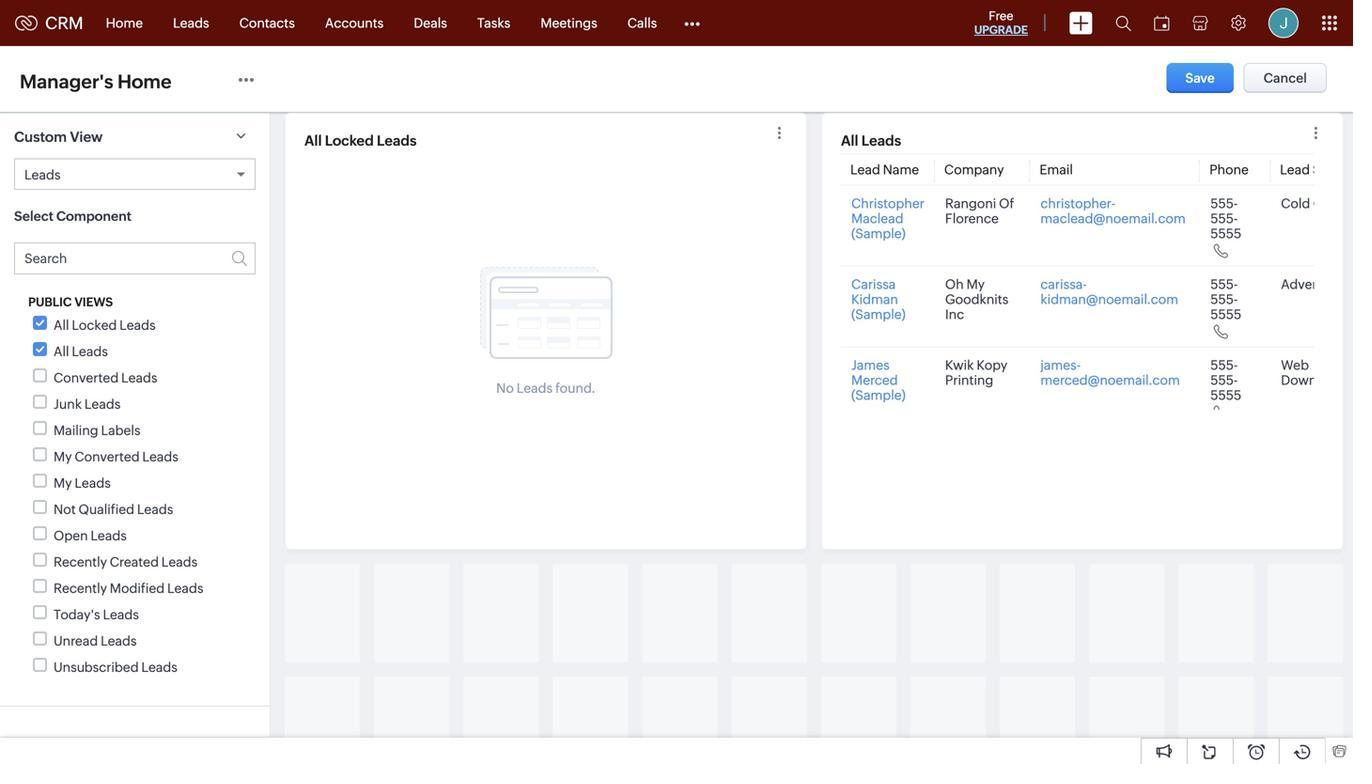 Task type: vqa. For each thing, say whether or not it's contained in the screenshot.
Size icon
no



Task type: describe. For each thing, give the bounding box(es) containing it.
create menu element
[[1058, 0, 1104, 46]]

calls
[[628, 16, 657, 31]]

recently for recently created leads
[[54, 554, 107, 569]]

converted leads
[[54, 370, 157, 385]]

search element
[[1104, 0, 1143, 46]]

public
[[28, 295, 72, 309]]

contacts
[[239, 16, 295, 31]]

accounts link
[[310, 0, 399, 46]]

search image
[[1116, 15, 1132, 31]]

home
[[106, 16, 143, 31]]

leads link
[[158, 0, 224, 46]]

custom
[[14, 129, 67, 145]]

custom view
[[14, 129, 103, 145]]

my for my leads
[[54, 475, 72, 490]]

Other Modules field
[[672, 8, 713, 38]]

0 horizontal spatial all locked leads
[[54, 318, 156, 333]]

save
[[1186, 70, 1215, 86]]

tasks
[[477, 16, 511, 31]]

not qualified leads
[[54, 502, 173, 517]]

1 vertical spatial all leads
[[54, 344, 108, 359]]

modified
[[110, 581, 165, 596]]

select
[[14, 209, 53, 224]]

today's
[[54, 607, 100, 622]]

create menu image
[[1070, 12, 1093, 34]]

1 vertical spatial converted
[[75, 449, 140, 464]]

unsubscribed leads
[[54, 660, 178, 675]]

crm link
[[15, 13, 83, 33]]

free upgrade
[[975, 9, 1028, 36]]

unsubscribed
[[54, 660, 139, 675]]

qualified
[[78, 502, 134, 517]]

calendar image
[[1154, 16, 1170, 31]]



Task type: locate. For each thing, give the bounding box(es) containing it.
leads inside field
[[24, 167, 61, 182]]

cancel button
[[1244, 63, 1327, 93]]

select component
[[14, 209, 131, 224]]

unread leads
[[54, 633, 137, 648]]

2 recently from the top
[[54, 581, 107, 596]]

not
[[54, 502, 76, 517]]

1 my from the top
[[54, 449, 72, 464]]

meetings link
[[526, 0, 613, 46]]

junk leads
[[54, 397, 121, 412]]

1 vertical spatial locked
[[72, 318, 117, 333]]

created
[[110, 554, 159, 569]]

open leads
[[54, 528, 127, 543]]

view
[[70, 129, 103, 145]]

save button
[[1167, 63, 1234, 93]]

0 vertical spatial recently
[[54, 554, 107, 569]]

1 horizontal spatial locked
[[325, 133, 374, 149]]

mailing
[[54, 423, 98, 438]]

custom view link
[[0, 113, 270, 158]]

views
[[74, 295, 113, 309]]

profile image
[[1269, 8, 1299, 38]]

Leads field
[[15, 159, 255, 189]]

labels
[[101, 423, 141, 438]]

unread
[[54, 633, 98, 648]]

mailing labels
[[54, 423, 141, 438]]

deals link
[[399, 0, 462, 46]]

Search text field
[[14, 242, 256, 274]]

junk
[[54, 397, 82, 412]]

recently created leads
[[54, 554, 198, 569]]

upgrade
[[975, 23, 1028, 36]]

my
[[54, 449, 72, 464], [54, 475, 72, 490]]

all leads
[[841, 133, 902, 149], [54, 344, 108, 359]]

1 vertical spatial recently
[[54, 581, 107, 596]]

my for my converted leads
[[54, 449, 72, 464]]

calls link
[[613, 0, 672, 46]]

recently down open on the bottom left
[[54, 554, 107, 569]]

0 vertical spatial locked
[[325, 133, 374, 149]]

recently up today's
[[54, 581, 107, 596]]

tasks link
[[462, 0, 526, 46]]

crm
[[45, 13, 83, 33]]

0 vertical spatial all leads
[[841, 133, 902, 149]]

cancel
[[1264, 70, 1307, 86]]

logo image
[[15, 16, 38, 31]]

my up not
[[54, 475, 72, 490]]

0 vertical spatial all locked leads
[[305, 133, 417, 149]]

0 horizontal spatial locked
[[72, 318, 117, 333]]

all
[[305, 133, 322, 149], [841, 133, 859, 149], [54, 318, 69, 333], [54, 344, 69, 359]]

converted
[[54, 370, 119, 385], [75, 449, 140, 464]]

profile element
[[1258, 0, 1310, 46]]

converted up junk leads
[[54, 370, 119, 385]]

0 vertical spatial converted
[[54, 370, 119, 385]]

recently for recently modified leads
[[54, 581, 107, 596]]

converted down mailing labels
[[75, 449, 140, 464]]

public views
[[28, 295, 113, 309]]

0 vertical spatial my
[[54, 449, 72, 464]]

leads
[[173, 16, 209, 31], [377, 133, 417, 149], [862, 133, 902, 149], [24, 167, 61, 182], [120, 318, 156, 333], [72, 344, 108, 359], [121, 370, 157, 385], [84, 397, 121, 412], [142, 449, 178, 464], [75, 475, 111, 490], [137, 502, 173, 517], [91, 528, 127, 543], [161, 554, 198, 569], [167, 581, 203, 596], [103, 607, 139, 622], [101, 633, 137, 648], [141, 660, 178, 675]]

recently
[[54, 554, 107, 569], [54, 581, 107, 596]]

deals
[[414, 16, 447, 31]]

meetings
[[541, 16, 598, 31]]

contacts link
[[224, 0, 310, 46]]

component
[[56, 209, 131, 224]]

1 vertical spatial my
[[54, 475, 72, 490]]

my leads
[[54, 475, 111, 490]]

my down mailing
[[54, 449, 72, 464]]

open
[[54, 528, 88, 543]]

free
[[989, 9, 1014, 23]]

1 horizontal spatial all leads
[[841, 133, 902, 149]]

2 my from the top
[[54, 475, 72, 490]]

my converted leads
[[54, 449, 178, 464]]

1 horizontal spatial all locked leads
[[305, 133, 417, 149]]

accounts
[[325, 16, 384, 31]]

locked
[[325, 133, 374, 149], [72, 318, 117, 333]]

home link
[[91, 0, 158, 46]]

1 recently from the top
[[54, 554, 107, 569]]

0 horizontal spatial all leads
[[54, 344, 108, 359]]

today's leads
[[54, 607, 139, 622]]

None text field
[[14, 68, 224, 95]]

all locked leads
[[305, 133, 417, 149], [54, 318, 156, 333]]

recently modified leads
[[54, 581, 203, 596]]

1 vertical spatial all locked leads
[[54, 318, 156, 333]]



